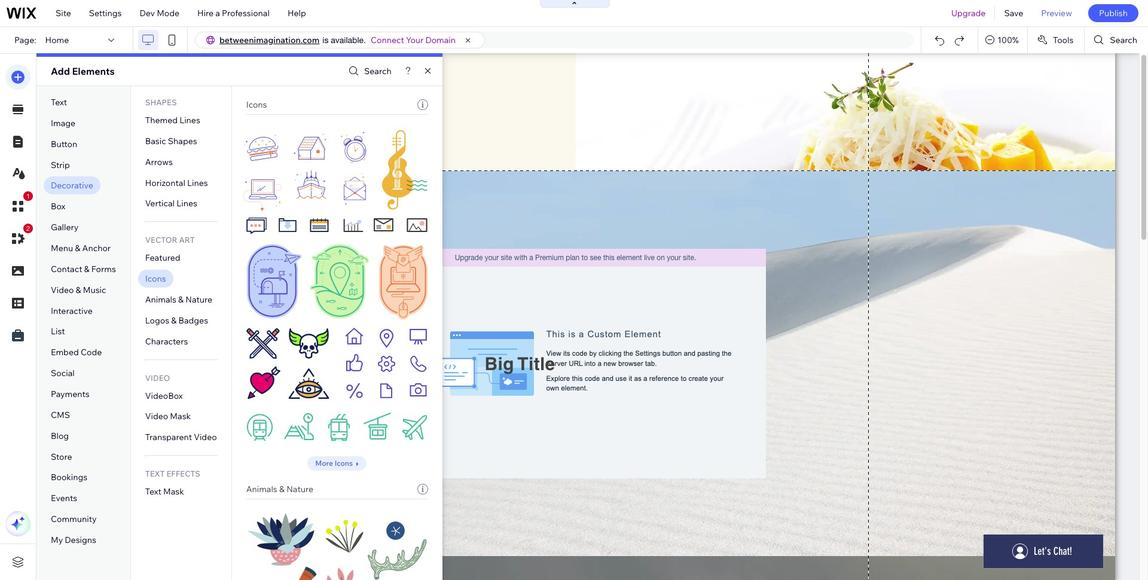 Task type: locate. For each thing, give the bounding box(es) containing it.
videobox
[[145, 390, 183, 401]]

mask
[[170, 411, 191, 422], [163, 487, 184, 497]]

lines right horizontal
[[187, 177, 208, 188]]

publish button
[[1089, 4, 1139, 22]]

mask for text mask
[[163, 487, 184, 497]]

video up videobox
[[145, 373, 170, 383]]

1 horizontal spatial animals
[[246, 484, 277, 495]]

publish
[[1100, 8, 1128, 19]]

home
[[45, 35, 69, 45]]

100%
[[998, 35, 1020, 45]]

save button
[[996, 0, 1033, 26]]

music
[[83, 285, 106, 295]]

search button down connect
[[346, 63, 392, 80]]

0 vertical spatial shapes
[[145, 98, 177, 107]]

0 vertical spatial search button
[[1086, 27, 1149, 53]]

animals
[[145, 294, 176, 305], [246, 484, 277, 495]]

preview button
[[1033, 0, 1082, 26]]

search
[[1111, 35, 1138, 45], [364, 66, 392, 77]]

blog
[[51, 431, 69, 441]]

text down the text effects
[[145, 487, 162, 497]]

events
[[51, 493, 77, 504]]

settings
[[89, 8, 122, 19]]

1 vertical spatial mask
[[163, 487, 184, 497]]

lines up basic shapes
[[180, 115, 200, 126]]

upgrade
[[952, 8, 986, 19]]

1 vertical spatial text
[[145, 469, 165, 479]]

1 horizontal spatial icons
[[246, 99, 267, 110]]

horizontal
[[145, 177, 185, 188]]

lines for horizontal lines
[[187, 177, 208, 188]]

1 horizontal spatial nature
[[287, 484, 314, 495]]

your
[[406, 35, 424, 45]]

help
[[288, 8, 306, 19]]

0 horizontal spatial icons
[[145, 274, 166, 284]]

transparent
[[145, 432, 192, 443]]

shapes up themed
[[145, 98, 177, 107]]

0 vertical spatial mask
[[170, 411, 191, 422]]

contact & forms
[[51, 264, 116, 275]]

2 horizontal spatial icons
[[335, 459, 353, 468]]

forms
[[91, 264, 116, 275]]

lines
[[180, 115, 200, 126], [187, 177, 208, 188], [177, 198, 197, 209]]

0 vertical spatial search
[[1111, 35, 1138, 45]]

lines for vertical lines
[[177, 198, 197, 209]]

video for video mask
[[145, 411, 168, 422]]

0 horizontal spatial nature
[[186, 294, 212, 305]]

site
[[56, 8, 71, 19]]

code
[[81, 347, 102, 358]]

contact
[[51, 264, 82, 275]]

dev
[[140, 8, 155, 19]]

available.
[[331, 35, 366, 45]]

a
[[216, 8, 220, 19]]

lines down 'horizontal lines'
[[177, 198, 197, 209]]

1 vertical spatial animals & nature
[[246, 484, 314, 495]]

2 button
[[5, 224, 33, 251]]

icons
[[246, 99, 267, 110], [145, 274, 166, 284], [335, 459, 353, 468]]

video down 'contact'
[[51, 285, 74, 295]]

0 horizontal spatial search
[[364, 66, 392, 77]]

text effects
[[145, 469, 200, 479]]

text
[[51, 97, 67, 108], [145, 469, 165, 479], [145, 487, 162, 497]]

video
[[51, 285, 74, 295], [145, 373, 170, 383], [145, 411, 168, 422], [194, 432, 217, 443]]

transparent video
[[145, 432, 217, 443]]

1 vertical spatial icons
[[145, 274, 166, 284]]

effects
[[167, 469, 200, 479]]

text up text mask
[[145, 469, 165, 479]]

0 vertical spatial animals
[[145, 294, 176, 305]]

1 vertical spatial lines
[[187, 177, 208, 188]]

search down publish
[[1111, 35, 1138, 45]]

search button
[[1086, 27, 1149, 53], [346, 63, 392, 80]]

mask up the transparent video
[[170, 411, 191, 422]]

nature
[[186, 294, 212, 305], [287, 484, 314, 495]]

nature down "more icons" button
[[287, 484, 314, 495]]

add elements
[[51, 65, 115, 77]]

search button down publish button
[[1086, 27, 1149, 53]]

shapes
[[145, 98, 177, 107], [168, 136, 197, 147]]

&
[[75, 243, 80, 254], [84, 264, 90, 275], [76, 285, 81, 295], [178, 294, 184, 305], [171, 315, 177, 326], [279, 484, 285, 495]]

video down videobox
[[145, 411, 168, 422]]

embed code
[[51, 347, 102, 358]]

0 vertical spatial animals & nature
[[145, 294, 212, 305]]

icons inside button
[[335, 459, 353, 468]]

designs
[[65, 535, 96, 546]]

text for text mask
[[145, 487, 162, 497]]

nature up badges
[[186, 294, 212, 305]]

shapes down themed lines
[[168, 136, 197, 147]]

0 vertical spatial icons
[[246, 99, 267, 110]]

mask down the text effects
[[163, 487, 184, 497]]

elements
[[72, 65, 115, 77]]

text up image
[[51, 97, 67, 108]]

1
[[26, 193, 30, 200]]

featured
[[145, 253, 180, 263]]

menu & anchor
[[51, 243, 111, 254]]

2 vertical spatial text
[[145, 487, 162, 497]]

vector
[[145, 235, 177, 245]]

1 vertical spatial search
[[364, 66, 392, 77]]

more icons
[[316, 459, 353, 468]]

2 vertical spatial lines
[[177, 198, 197, 209]]

0 vertical spatial text
[[51, 97, 67, 108]]

1 vertical spatial animals
[[246, 484, 277, 495]]

2
[[26, 225, 30, 232]]

search down connect
[[364, 66, 392, 77]]

store
[[51, 452, 72, 462]]

animals & nature
[[145, 294, 212, 305], [246, 484, 314, 495]]

more
[[316, 459, 333, 468]]

0 vertical spatial nature
[[186, 294, 212, 305]]

2 vertical spatial icons
[[335, 459, 353, 468]]

0 horizontal spatial search button
[[346, 63, 392, 80]]

0 vertical spatial lines
[[180, 115, 200, 126]]

tools button
[[1028, 27, 1085, 53]]

basic shapes
[[145, 136, 197, 147]]

basic
[[145, 136, 166, 147]]



Task type: describe. For each thing, give the bounding box(es) containing it.
vertical lines
[[145, 198, 197, 209]]

logos
[[145, 315, 169, 326]]

decorative
[[51, 180, 93, 191]]

bookings
[[51, 472, 88, 483]]

logos & badges
[[145, 315, 208, 326]]

badges
[[179, 315, 208, 326]]

mode
[[157, 8, 180, 19]]

anchor
[[82, 243, 111, 254]]

video & music
[[51, 285, 106, 295]]

more icons button
[[308, 457, 367, 471]]

text mask
[[145, 487, 184, 497]]

preview
[[1042, 8, 1073, 19]]

mask for video mask
[[170, 411, 191, 422]]

1 horizontal spatial search button
[[1086, 27, 1149, 53]]

cms
[[51, 410, 70, 421]]

1 vertical spatial shapes
[[168, 136, 197, 147]]

lines for themed lines
[[180, 115, 200, 126]]

themed lines
[[145, 115, 200, 126]]

0 horizontal spatial animals
[[145, 294, 176, 305]]

1 horizontal spatial animals & nature
[[246, 484, 314, 495]]

arrows
[[145, 157, 173, 167]]

1 vertical spatial nature
[[287, 484, 314, 495]]

my
[[51, 535, 63, 546]]

save
[[1005, 8, 1024, 19]]

1 button
[[5, 191, 33, 219]]

text for text effects
[[145, 469, 165, 479]]

themed
[[145, 115, 178, 126]]

0 horizontal spatial animals & nature
[[145, 294, 212, 305]]

video right transparent
[[194, 432, 217, 443]]

my designs
[[51, 535, 96, 546]]

video mask
[[145, 411, 191, 422]]

add
[[51, 65, 70, 77]]

list
[[51, 326, 65, 337]]

is available. connect your domain
[[323, 35, 456, 45]]

hire
[[198, 8, 214, 19]]

image
[[51, 118, 76, 129]]

hire a professional
[[198, 8, 270, 19]]

tools
[[1054, 35, 1074, 45]]

embed
[[51, 347, 79, 358]]

horizontal lines
[[145, 177, 208, 188]]

1 vertical spatial search button
[[346, 63, 392, 80]]

100% button
[[979, 27, 1028, 53]]

box
[[51, 201, 65, 212]]

community
[[51, 514, 97, 525]]

domain
[[426, 35, 456, 45]]

menu
[[51, 243, 73, 254]]

interactive
[[51, 306, 93, 316]]

button
[[51, 139, 77, 149]]

dev mode
[[140, 8, 180, 19]]

professional
[[222, 8, 270, 19]]

text for text
[[51, 97, 67, 108]]

strip
[[51, 160, 70, 170]]

characters
[[145, 336, 188, 347]]

art
[[179, 235, 195, 245]]

gallery
[[51, 222, 79, 233]]

is
[[323, 35, 329, 45]]

vertical
[[145, 198, 175, 209]]

video for video & music
[[51, 285, 74, 295]]

connect
[[371, 35, 404, 45]]

payments
[[51, 389, 90, 400]]

vector art
[[145, 235, 195, 245]]

betweenimagination.com
[[220, 35, 320, 45]]

social
[[51, 368, 75, 379]]

video for video
[[145, 373, 170, 383]]

1 horizontal spatial search
[[1111, 35, 1138, 45]]



Task type: vqa. For each thing, say whether or not it's contained in the screenshot.
Save at the right top of the page
yes



